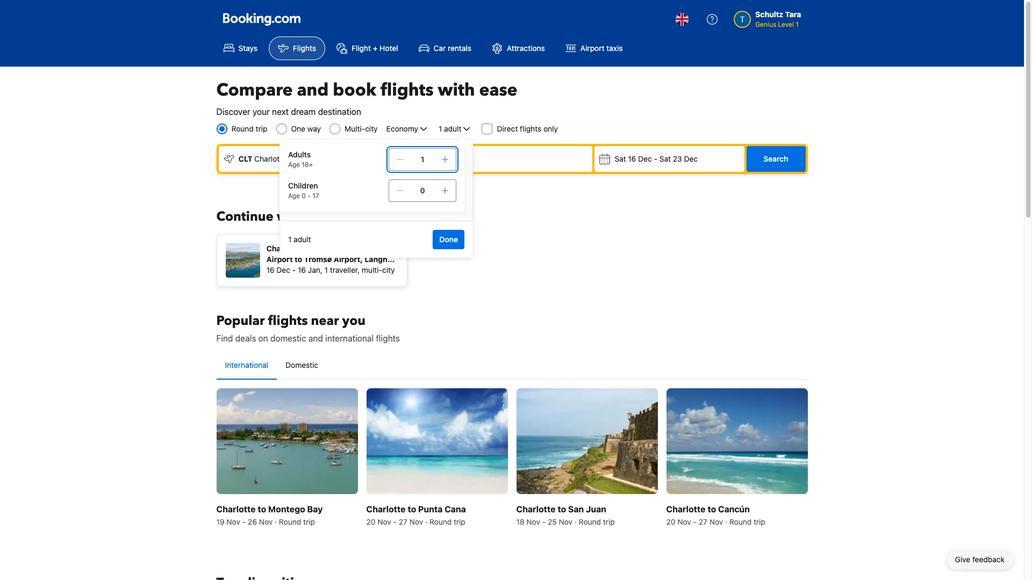 Task type: locate. For each thing, give the bounding box(es) containing it.
1 adult
[[439, 124, 462, 133], [288, 235, 311, 244]]

city right traveller,
[[382, 266, 395, 275]]

charlotte left the punta
[[367, 505, 406, 515]]

round inside 'charlotte to san juan 18 nov - 25 nov · round trip'
[[579, 518, 601, 527]]

to inside 'charlotte to san juan 18 nov - 25 nov · round trip'
[[558, 505, 567, 515]]

round inside charlotte to punta cana 20 nov - 27 nov · round trip
[[430, 518, 452, 527]]

3 charlotte from the left
[[517, 505, 556, 515]]

ease
[[480, 79, 518, 102]]

to inside charlotte to montego bay 19 nov - 26 nov · round trip
[[258, 505, 266, 515]]

to left san
[[558, 505, 567, 515]]

2 20 from the left
[[667, 518, 676, 527]]

sat
[[615, 154, 626, 164], [660, 154, 671, 164]]

1 nov from the left
[[227, 518, 240, 527]]

1 vertical spatial you
[[342, 313, 366, 330]]

flights
[[293, 44, 316, 53]]

round for charlotte to montego bay
[[279, 518, 301, 527]]

charlotte to montego bay image
[[217, 389, 358, 495]]

attractions
[[507, 44, 545, 53]]

27 inside charlotte to punta cana 20 nov - 27 nov · round trip
[[399, 518, 408, 527]]

tab list
[[217, 352, 808, 381]]

age inside children age 0 - 17
[[288, 192, 300, 200]]

0 horizontal spatial adult
[[294, 235, 311, 244]]

charlotte for charlotte to cancún
[[667, 505, 706, 515]]

round down the punta
[[430, 518, 452, 527]]

flight
[[352, 44, 371, 53]]

domestic button
[[277, 352, 327, 380]]

city
[[365, 124, 378, 133], [382, 266, 395, 275]]

1 adult down with
[[439, 124, 462, 133]]

charlotte to san juan image
[[517, 389, 658, 495]]

to
[[258, 505, 266, 515], [408, 505, 416, 515], [558, 505, 567, 515], [708, 505, 717, 515]]

0 horizontal spatial sat
[[615, 154, 626, 164]]

+
[[373, 44, 378, 53]]

traveller,
[[330, 266, 360, 275]]

to inside charlotte to punta cana 20 nov - 27 nov · round trip
[[408, 505, 416, 515]]

2 27 from the left
[[699, 518, 708, 527]]

0 vertical spatial age
[[288, 161, 300, 169]]

to left the punta
[[408, 505, 416, 515]]

direct flights only
[[497, 124, 558, 133]]

16 inside dropdown button
[[628, 154, 637, 164]]

flights up economy
[[381, 79, 434, 102]]

16
[[628, 154, 637, 164], [267, 266, 275, 275], [298, 266, 306, 275]]

compare and book flights with ease discover your next dream destination
[[217, 79, 518, 117]]

1 vertical spatial and
[[309, 334, 323, 344]]

· for san
[[575, 518, 577, 527]]

find
[[217, 334, 233, 344]]

0 horizontal spatial 1 adult
[[288, 235, 311, 244]]

1 horizontal spatial 20
[[667, 518, 676, 527]]

0 horizontal spatial 0
[[302, 192, 306, 200]]

· inside charlotte to punta cana 20 nov - 27 nov · round trip
[[426, 518, 428, 527]]

charlotte for charlotte to punta cana
[[367, 505, 406, 515]]

round down the montego
[[279, 518, 301, 527]]

18+
[[302, 161, 313, 169]]

round for charlotte to san juan
[[579, 518, 601, 527]]

1 horizontal spatial adult
[[444, 124, 462, 133]]

age down children on the left of the page
[[288, 192, 300, 200]]

1 adult inside dropdown button
[[439, 124, 462, 133]]

20
[[367, 518, 376, 527], [667, 518, 676, 527]]

· inside charlotte to montego bay 19 nov - 26 nov · round trip
[[275, 518, 277, 527]]

· down the montego
[[275, 518, 277, 527]]

26
[[248, 518, 257, 527]]

4 charlotte from the left
[[667, 505, 706, 515]]

one
[[291, 124, 306, 133]]

1 vertical spatial city
[[382, 266, 395, 275]]

1 vertical spatial age
[[288, 192, 300, 200]]

flights inside 'compare and book flights with ease discover your next dream destination'
[[381, 79, 434, 102]]

popular
[[217, 313, 265, 330]]

to left cancún at bottom
[[708, 505, 717, 515]]

trip inside charlotte to cancún 20 nov - 27 nov · round trip
[[754, 518, 766, 527]]

4 to from the left
[[708, 505, 717, 515]]

dec
[[639, 154, 652, 164], [685, 154, 698, 164], [277, 266, 290, 275]]

domestic
[[286, 361, 319, 370]]

flights up "domestic"
[[268, 313, 308, 330]]

3 to from the left
[[558, 505, 567, 515]]

2 horizontal spatial 16
[[628, 154, 637, 164]]

1 horizontal spatial 27
[[699, 518, 708, 527]]

you
[[320, 208, 343, 226], [342, 313, 366, 330]]

adults age 18+
[[288, 150, 313, 169]]

you left left
[[320, 208, 343, 226]]

20 inside charlotte to punta cana 20 nov - 27 nov · round trip
[[367, 518, 376, 527]]

age down adults
[[288, 161, 300, 169]]

0 inside children age 0 - 17
[[302, 192, 306, 200]]

2 charlotte from the left
[[367, 505, 406, 515]]

deals
[[235, 334, 256, 344]]

charlotte inside charlotte to punta cana 20 nov - 27 nov · round trip
[[367, 505, 406, 515]]

cancún
[[719, 505, 750, 515]]

and up dream
[[297, 79, 329, 102]]

1 age from the top
[[288, 161, 300, 169]]

dec left 23
[[639, 154, 652, 164]]

age
[[288, 161, 300, 169], [288, 192, 300, 200]]

7 nov from the left
[[678, 518, 692, 527]]

give
[[956, 556, 971, 565]]

round inside charlotte to montego bay 19 nov - 26 nov · round trip
[[279, 518, 301, 527]]

sat 16 dec - sat 23 dec button
[[595, 146, 745, 172]]

charlotte inside charlotte to montego bay 19 nov - 26 nov · round trip
[[217, 505, 256, 515]]

20 inside charlotte to cancún 20 nov - 27 nov · round trip
[[667, 518, 676, 527]]

19
[[217, 518, 225, 527]]

1 to from the left
[[258, 505, 266, 515]]

round inside charlotte to cancún 20 nov - 27 nov · round trip
[[730, 518, 752, 527]]

0 horizontal spatial city
[[365, 124, 378, 133]]

8 nov from the left
[[710, 518, 724, 527]]

1 adult down continue where you left off
[[288, 235, 311, 244]]

2 age from the top
[[288, 192, 300, 200]]

to for montego
[[258, 505, 266, 515]]

1 · from the left
[[275, 518, 277, 527]]

flights
[[381, 79, 434, 102], [520, 124, 542, 133], [268, 313, 308, 330], [376, 334, 400, 344]]

-
[[654, 154, 658, 164], [308, 192, 311, 200], [292, 266, 296, 275], [242, 518, 246, 527], [394, 518, 397, 527], [543, 518, 546, 527], [694, 518, 697, 527]]

· down the punta
[[426, 518, 428, 527]]

1 horizontal spatial 1 adult
[[439, 124, 462, 133]]

international
[[225, 361, 268, 370]]

car
[[434, 44, 446, 53]]

2 · from the left
[[426, 518, 428, 527]]

trip inside 'charlotte to san juan 18 nov - 25 nov · round trip'
[[603, 518, 615, 527]]

dec left jan, in the top of the page
[[277, 266, 290, 275]]

charlotte
[[217, 505, 256, 515], [367, 505, 406, 515], [517, 505, 556, 515], [667, 505, 706, 515]]

feedback
[[973, 556, 1005, 565]]

0 vertical spatial adult
[[444, 124, 462, 133]]

done
[[440, 235, 458, 244]]

compare
[[217, 79, 293, 102]]

and
[[297, 79, 329, 102], [309, 334, 323, 344]]

3 · from the left
[[575, 518, 577, 527]]

16 dec - 16 jan, 1 traveller, multi-city
[[267, 266, 395, 275]]

0 horizontal spatial 27
[[399, 518, 408, 527]]

0
[[420, 186, 425, 195], [302, 192, 306, 200]]

charlotte left cancún at bottom
[[667, 505, 706, 515]]

0 vertical spatial and
[[297, 79, 329, 102]]

6 nov from the left
[[559, 518, 573, 527]]

popular flights near you find deals on domestic and international flights
[[217, 313, 400, 344]]

0 vertical spatial you
[[320, 208, 343, 226]]

city left economy
[[365, 124, 378, 133]]

1 horizontal spatial city
[[382, 266, 395, 275]]

1
[[796, 20, 799, 29], [439, 124, 442, 133], [421, 155, 425, 164], [288, 235, 292, 244], [325, 266, 328, 275]]

· down cancún at bottom
[[726, 518, 728, 527]]

- inside 'charlotte to san juan 18 nov - 25 nov · round trip'
[[543, 518, 546, 527]]

to inside charlotte to cancún 20 nov - 27 nov · round trip
[[708, 505, 717, 515]]

dream
[[291, 107, 316, 117]]

· inside 'charlotte to san juan 18 nov - 25 nov · round trip'
[[575, 518, 577, 527]]

- inside charlotte to montego bay 19 nov - 26 nov · round trip
[[242, 518, 246, 527]]

1 inside dropdown button
[[439, 124, 442, 133]]

0 horizontal spatial 20
[[367, 518, 376, 527]]

adult inside dropdown button
[[444, 124, 462, 133]]

round
[[232, 124, 254, 133], [279, 518, 301, 527], [430, 518, 452, 527], [579, 518, 601, 527], [730, 518, 752, 527]]

5 nov from the left
[[527, 518, 541, 527]]

adult down with
[[444, 124, 462, 133]]

booking.com logo image
[[223, 13, 300, 26], [223, 13, 300, 26]]

and down near
[[309, 334, 323, 344]]

· down san
[[575, 518, 577, 527]]

4 nov from the left
[[410, 518, 423, 527]]

2 to from the left
[[408, 505, 416, 515]]

economy
[[387, 124, 419, 133]]

1 20 from the left
[[367, 518, 376, 527]]

you up international
[[342, 313, 366, 330]]

charlotte inside 'charlotte to san juan 18 nov - 25 nov · round trip'
[[517, 505, 556, 515]]

1 horizontal spatial sat
[[660, 154, 671, 164]]

off
[[370, 208, 387, 226]]

trip inside charlotte to montego bay 19 nov - 26 nov · round trip
[[303, 518, 315, 527]]

dec right 23
[[685, 154, 698, 164]]

children
[[288, 181, 318, 190]]

trip inside charlotte to punta cana 20 nov - 27 nov · round trip
[[454, 518, 466, 527]]

round down the juan
[[579, 518, 601, 527]]

age inside adults age 18+
[[288, 161, 300, 169]]

· for punta
[[426, 518, 428, 527]]

you inside the popular flights near you find deals on domestic and international flights
[[342, 313, 366, 330]]

charlotte up '18'
[[517, 505, 556, 515]]

1 charlotte from the left
[[217, 505, 256, 515]]

·
[[275, 518, 277, 527], [426, 518, 428, 527], [575, 518, 577, 527], [726, 518, 728, 527]]

0 vertical spatial 1 adult
[[439, 124, 462, 133]]

to left the montego
[[258, 505, 266, 515]]

taxis
[[607, 44, 623, 53]]

charlotte to cancún image
[[667, 389, 808, 495]]

4 · from the left
[[726, 518, 728, 527]]

to for punta
[[408, 505, 416, 515]]

1 27 from the left
[[399, 518, 408, 527]]

adult down continue where you left off
[[294, 235, 311, 244]]

charlotte up 19 on the bottom
[[217, 505, 256, 515]]

attractions link
[[483, 37, 555, 60]]

flights left only
[[520, 124, 542, 133]]

hotel
[[380, 44, 398, 53]]

adult
[[444, 124, 462, 133], [294, 235, 311, 244]]

genius
[[756, 20, 777, 29]]

round down cancún at bottom
[[730, 518, 752, 527]]

san
[[569, 505, 584, 515]]

stays link
[[214, 37, 267, 60]]

continue
[[217, 208, 274, 226]]

charlotte inside charlotte to cancún 20 nov - 27 nov · round trip
[[667, 505, 706, 515]]

trip for charlotte to punta cana
[[454, 518, 466, 527]]



Task type: describe. For each thing, give the bounding box(es) containing it.
and inside 'compare and book flights with ease discover your next dream destination'
[[297, 79, 329, 102]]

- inside charlotte to cancún 20 nov - 27 nov · round trip
[[694, 518, 697, 527]]

· for montego
[[275, 518, 277, 527]]

0 horizontal spatial dec
[[277, 266, 290, 275]]

charlotte to san juan 18 nov - 25 nov · round trip
[[517, 505, 615, 527]]

one way
[[291, 124, 321, 133]]

- inside charlotte to punta cana 20 nov - 27 nov · round trip
[[394, 518, 397, 527]]

next
[[272, 107, 289, 117]]

your
[[253, 107, 270, 117]]

cana
[[445, 505, 466, 515]]

rentals
[[448, 44, 472, 53]]

left
[[346, 208, 367, 226]]

- inside children age 0 - 17
[[308, 192, 311, 200]]

and inside the popular flights near you find deals on domestic and international flights
[[309, 334, 323, 344]]

· inside charlotte to cancún 20 nov - 27 nov · round trip
[[726, 518, 728, 527]]

near
[[311, 313, 339, 330]]

0 vertical spatial city
[[365, 124, 378, 133]]

flight + hotel link
[[328, 37, 408, 60]]

give feedback button
[[947, 551, 1014, 570]]

18
[[517, 518, 525, 527]]

2 horizontal spatial dec
[[685, 154, 698, 164]]

international button
[[217, 352, 277, 380]]

airport taxis
[[581, 44, 623, 53]]

juan
[[586, 505, 607, 515]]

only
[[544, 124, 558, 133]]

16 dec - 16 jan, 1 traveller, multi-city link
[[226, 237, 405, 278]]

level
[[779, 20, 795, 29]]

airport
[[581, 44, 605, 53]]

to for cancún
[[708, 505, 717, 515]]

1 vertical spatial 1 adult
[[288, 235, 311, 244]]

sat 16 dec - sat 23 dec
[[615, 154, 698, 164]]

punta
[[419, 505, 443, 515]]

charlotte for charlotte to montego bay
[[217, 505, 256, 515]]

round for charlotte to punta cana
[[430, 518, 452, 527]]

1 horizontal spatial 0
[[420, 186, 425, 195]]

multi-
[[345, 124, 365, 133]]

bay
[[307, 505, 323, 515]]

charlotte to punta cana 20 nov - 27 nov · round trip
[[367, 505, 466, 527]]

0 horizontal spatial 16
[[267, 266, 275, 275]]

1 horizontal spatial 16
[[298, 266, 306, 275]]

book
[[333, 79, 377, 102]]

1 horizontal spatial dec
[[639, 154, 652, 164]]

flights right international
[[376, 334, 400, 344]]

2 nov from the left
[[259, 518, 273, 527]]

charlotte to punta cana image
[[367, 389, 508, 495]]

1 sat from the left
[[615, 154, 626, 164]]

schultz
[[756, 10, 784, 19]]

round down the discover
[[232, 124, 254, 133]]

search
[[764, 154, 789, 164]]

discover
[[217, 107, 250, 117]]

destination
[[318, 107, 361, 117]]

multi-city
[[345, 124, 378, 133]]

1 adult button
[[438, 123, 474, 136]]

on
[[259, 334, 268, 344]]

domestic
[[271, 334, 306, 344]]

clt button
[[219, 146, 395, 172]]

airport taxis link
[[557, 37, 632, 60]]

search button
[[747, 146, 806, 172]]

charlotte for charlotte to san juan
[[517, 505, 556, 515]]

- inside dropdown button
[[654, 154, 658, 164]]

montego
[[268, 505, 305, 515]]

flight + hotel
[[352, 44, 398, 53]]

flights link
[[269, 37, 325, 60]]

27 inside charlotte to cancún 20 nov - 27 nov · round trip
[[699, 518, 708, 527]]

age for adults
[[288, 161, 300, 169]]

3 nov from the left
[[378, 518, 392, 527]]

children age 0 - 17
[[288, 181, 319, 200]]

adults
[[288, 150, 311, 159]]

age for children
[[288, 192, 300, 200]]

with
[[438, 79, 475, 102]]

tara
[[786, 10, 802, 19]]

to for san
[[558, 505, 567, 515]]

car rentals
[[434, 44, 472, 53]]

jan,
[[308, 266, 323, 275]]

give feedback
[[956, 556, 1005, 565]]

charlotte to montego bay 19 nov - 26 nov · round trip
[[217, 505, 323, 527]]

direct
[[497, 124, 518, 133]]

charlotte to cancún 20 nov - 27 nov · round trip
[[667, 505, 766, 527]]

where
[[277, 208, 316, 226]]

stays
[[239, 44, 258, 53]]

done button
[[433, 230, 465, 250]]

23
[[673, 154, 683, 164]]

1 inside the schultz tara genius level 1
[[796, 20, 799, 29]]

continue where you left off
[[217, 208, 387, 226]]

17
[[313, 192, 319, 200]]

2 sat from the left
[[660, 154, 671, 164]]

schultz tara genius level 1
[[756, 10, 802, 29]]

way
[[308, 124, 321, 133]]

1 vertical spatial adult
[[294, 235, 311, 244]]

international
[[326, 334, 374, 344]]

trip for charlotte to montego bay
[[303, 518, 315, 527]]

25
[[548, 518, 557, 527]]

round trip
[[232, 124, 268, 133]]

trip for charlotte to san juan
[[603, 518, 615, 527]]

clt
[[239, 154, 253, 164]]

car rentals link
[[410, 37, 481, 60]]

multi-
[[362, 266, 383, 275]]

tab list containing international
[[217, 352, 808, 381]]



Task type: vqa. For each thing, say whether or not it's contained in the screenshot.
the am i old enough to rent a car?
no



